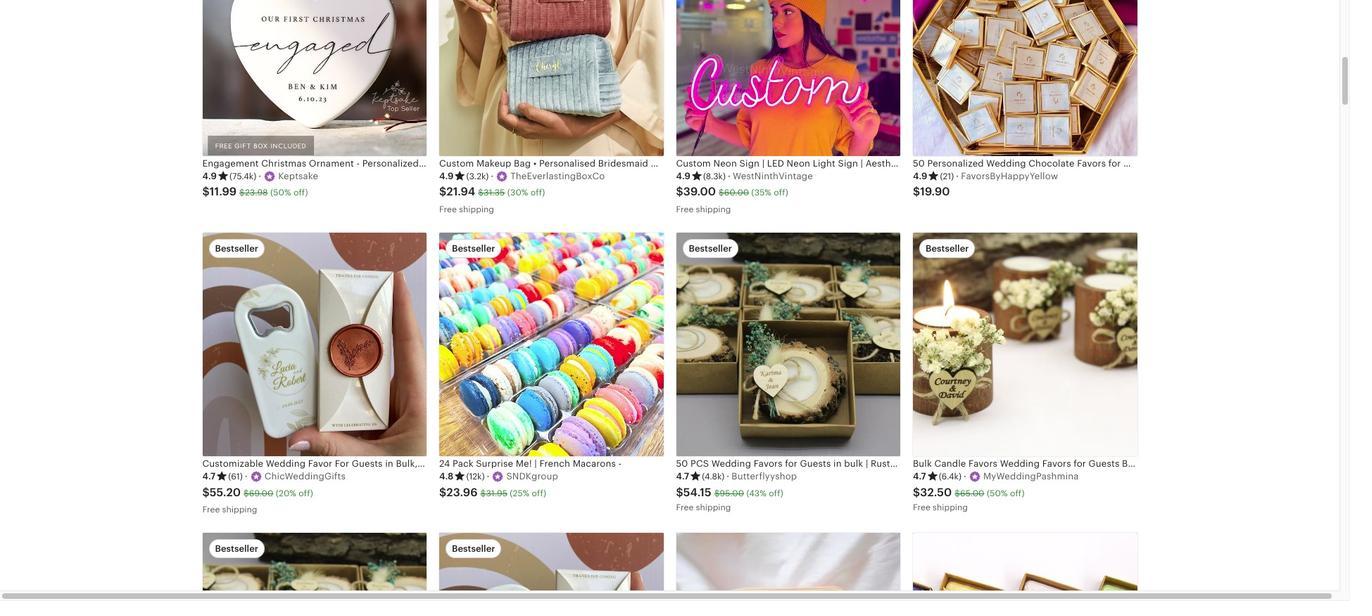 Task type: locate. For each thing, give the bounding box(es) containing it.
95.00
[[720, 489, 744, 499]]

free for 32.50
[[913, 504, 931, 513]]

1 horizontal spatial 4.7
[[676, 472, 689, 483]]

(43%
[[747, 489, 767, 499]]

4.9 up 11.99
[[202, 171, 217, 182]]

· right (6.4k)
[[964, 472, 967, 483]]

(4.8k)
[[702, 473, 725, 482]]

4.7
[[202, 472, 216, 483], [676, 472, 689, 483], [913, 472, 926, 483]]

off) inside $ 32.50 $ 65.00 (50% off) free shipping
[[1010, 489, 1025, 499]]

4.9 up 39.00
[[676, 171, 691, 182]]

bestseller link
[[202, 534, 427, 602], [439, 534, 664, 602]]

(50% inside $ 11.99 $ 23.98 (50% off)
[[270, 188, 291, 198]]

· right the (12k)
[[487, 472, 490, 483]]

1 horizontal spatial bestseller link
[[439, 534, 664, 602]]

2 4.9 from the left
[[439, 171, 454, 182]]

shipping for 21.94
[[459, 205, 494, 215]]

55.20
[[210, 486, 241, 500]]

off) for 32.50
[[1010, 489, 1025, 499]]

off)
[[294, 188, 308, 198], [531, 188, 545, 198], [774, 188, 788, 198], [299, 489, 313, 499], [532, 489, 546, 499], [769, 489, 784, 499], [1010, 489, 1025, 499]]

pack
[[453, 459, 474, 470]]

2 4.7 from the left
[[676, 472, 689, 483]]

free inside $ 32.50 $ 65.00 (50% off) free shipping
[[913, 504, 931, 513]]

· up $ 11.99 $ 23.98 (50% off)
[[259, 171, 261, 182]]

off) inside the $ 21.94 $ 31.35 (30% off) free shipping
[[531, 188, 545, 198]]

(20%
[[276, 489, 296, 499]]

3 4.9 from the left
[[676, 171, 691, 182]]

54.15
[[684, 486, 712, 500]]

0 vertical spatial (50%
[[270, 188, 291, 198]]

customizable wedding favor for guests in bulk, custom cap opener, magnetic bottle opener, wedding gift, save the date, magnet gift image
[[202, 233, 427, 457], [439, 534, 664, 602]]

free inside the $ 21.94 $ 31.35 (30% off) free shipping
[[439, 205, 457, 215]]

(3.2k)
[[466, 172, 489, 182]]

off) inside the $ 55.20 $ 69.00 (20% off) free shipping
[[299, 489, 313, 499]]

$ inside $ 23.96 $ 31.95 (25% off)
[[481, 489, 486, 499]]

4.7 up 32.50 at bottom right
[[913, 472, 926, 483]]

4.9 up 21.94
[[439, 171, 454, 182]]

(61)
[[228, 473, 243, 482]]

1 horizontal spatial 50 pcs wedding favors for guests in bulk | rustic wedding favors | personalized gifts | bridal shower favors | thank you favors image
[[676, 233, 901, 457]]

1 vertical spatial (50%
[[987, 489, 1008, 499]]

(12k)
[[466, 473, 485, 482]]

bestseller down 19.90
[[926, 243, 969, 254]]

bestseller down the $ 55.20 $ 69.00 (20% off) free shipping
[[215, 544, 258, 555]]

0 horizontal spatial 4.7
[[202, 472, 216, 483]]

shipping down 32.50 at bottom right
[[933, 504, 968, 513]]

me!
[[516, 459, 532, 470]]

(6.4k)
[[939, 473, 962, 482]]

11.99
[[210, 185, 237, 199]]

(50% inside $ 32.50 $ 65.00 (50% off) free shipping
[[987, 489, 1008, 499]]

butterflyyshop
[[732, 472, 797, 483]]

shipping inside $ 32.50 $ 65.00 (50% off) free shipping
[[933, 504, 968, 513]]

shipping down 39.00
[[696, 205, 731, 215]]

shipping inside $ 54.15 $ 95.00 (43% off) free shipping
[[696, 504, 731, 513]]

off) down westninthvintage
[[774, 188, 788, 198]]

custom neon sign | led neon light sign | aesthetic home & room decor | neon sign bar | handemade neon sign image
[[676, 0, 901, 156]]

westninthvintage
[[733, 171, 813, 182]]

free inside the $ 55.20 $ 69.00 (20% off) free shipping
[[202, 506, 220, 515]]

free for 54.15
[[676, 504, 694, 513]]

1 4.7 from the left
[[202, 472, 216, 483]]

· westninthvintage
[[728, 171, 813, 182]]

1 horizontal spatial (50%
[[987, 489, 1008, 499]]

bestseller down the $ 21.94 $ 31.35 (30% off) free shipping
[[452, 243, 495, 254]]

(21)
[[940, 172, 954, 182]]

0 vertical spatial customizable wedding favor for guests in bulk, custom cap opener, magnetic bottle opener, wedding gift, save the date, magnet gift image
[[202, 233, 427, 457]]

bestseller for 32.50
[[926, 243, 969, 254]]

bestseller down 23.96
[[452, 544, 495, 555]]

free down 39.00
[[676, 205, 694, 215]]

bestseller down $ 39.00 $ 60.00 (35% off) free shipping
[[689, 243, 732, 254]]

-
[[619, 459, 622, 470]]

bestseller for 23.96
[[452, 243, 495, 254]]

2 bestseller link from the left
[[439, 534, 664, 602]]

19.90
[[920, 185, 950, 199]]

off) for 54.15
[[769, 489, 784, 499]]

macarons
[[573, 459, 616, 470]]

free
[[439, 205, 457, 215], [676, 205, 694, 215], [676, 504, 694, 513], [913, 504, 931, 513], [202, 506, 220, 515]]

shipping down 55.20
[[222, 506, 257, 515]]

shipping inside $ 39.00 $ 60.00 (35% off) free shipping
[[696, 205, 731, 215]]

free down 54.15
[[676, 504, 694, 513]]

(50% right 65.00
[[987, 489, 1008, 499]]

free for 39.00
[[676, 205, 694, 215]]

0 horizontal spatial 50 pcs wedding favors for guests in bulk | rustic wedding favors | personalized gifts | bridal shower favors | thank you favors image
[[202, 534, 427, 602]]

off) down keptsake
[[294, 188, 308, 198]]

french
[[540, 459, 570, 470]]

|
[[535, 459, 537, 470]]

4.9 for 11.99
[[202, 171, 217, 182]]

shipping inside the $ 21.94 $ 31.35 (30% off) free shipping
[[459, 205, 494, 215]]

shipping
[[459, 205, 494, 215], [696, 205, 731, 215], [696, 504, 731, 513], [933, 504, 968, 513], [222, 506, 257, 515]]

theeverlastingboxco
[[511, 171, 605, 182]]

· right (8.3k)
[[728, 171, 731, 182]]

shipping down 54.15
[[696, 504, 731, 513]]

shipping for 55.20
[[222, 506, 257, 515]]

0 horizontal spatial customizable wedding favor for guests in bulk, custom cap opener, magnetic bottle opener, wedding gift, save the date, magnet gift image
[[202, 233, 427, 457]]

50 pcs wedding favors for guests in bulk | rustic wedding favors | personalized gifts | bridal shower favors | thank you favors image
[[676, 233, 901, 457], [202, 534, 427, 602]]

off) down "myweddingpashmina"
[[1010, 489, 1025, 499]]

off) right (30% on the top of the page
[[531, 188, 545, 198]]

free down 32.50 at bottom right
[[913, 504, 931, 513]]

engagement christmas ornament - personalized first christmas keepsake - engaged christmas gift 2023 image
[[202, 0, 427, 156]]

24 pack surprise me! | french macarons -
[[439, 459, 622, 470]]

24 pack surprise me! | french macarons - image
[[439, 233, 664, 457]]

free inside $ 39.00 $ 60.00 (35% off) free shipping
[[676, 205, 694, 215]]

21.94
[[447, 185, 475, 199]]

2 horizontal spatial 4.7
[[913, 472, 926, 483]]

free inside $ 54.15 $ 95.00 (43% off) free shipping
[[676, 504, 694, 513]]

off) inside $ 23.96 $ 31.95 (25% off)
[[532, 489, 546, 499]]

free down 21.94
[[439, 205, 457, 215]]

shipping down 21.94
[[459, 205, 494, 215]]

1 4.9 from the left
[[202, 171, 217, 182]]

free down 55.20
[[202, 506, 220, 515]]

4.9
[[202, 171, 217, 182], [439, 171, 454, 182], [676, 171, 691, 182], [913, 171, 928, 182]]

0 horizontal spatial bestseller link
[[202, 534, 427, 602]]

4.7 up 54.15
[[676, 472, 689, 483]]

shipping inside the $ 55.20 $ 69.00 (20% off) free shipping
[[222, 506, 257, 515]]

(50% down keptsake
[[270, 188, 291, 198]]

off) for 23.96
[[532, 489, 546, 499]]

off) down sndkgroup
[[532, 489, 546, 499]]

bestseller down 11.99
[[215, 243, 258, 254]]

· right '(4.8k)'
[[727, 472, 730, 483]]

(50%
[[270, 188, 291, 198], [987, 489, 1008, 499]]

3 4.7 from the left
[[913, 472, 926, 483]]

69.00
[[249, 489, 273, 499]]

off) for 21.94
[[531, 188, 545, 198]]

$
[[202, 185, 210, 199], [439, 185, 447, 199], [676, 185, 684, 199], [913, 185, 920, 199], [239, 188, 245, 198], [478, 188, 484, 198], [719, 188, 724, 198], [202, 486, 210, 500], [439, 486, 447, 500], [676, 486, 684, 500], [913, 486, 920, 500], [244, 489, 249, 499], [481, 489, 486, 499], [715, 489, 720, 499], [955, 489, 960, 499]]

25 pcs personalized scented soaps • wedding soap favors for guests • handmade soap favors • unique gifts for guests • bridal shower favors image
[[913, 534, 1137, 602]]

4.9 up '$ 19.90'
[[913, 171, 928, 182]]

off) inside $ 54.15 $ 95.00 (43% off) free shipping
[[769, 489, 784, 499]]

off) inside $ 11.99 $ 23.98 (50% off)
[[294, 188, 308, 198]]

0 horizontal spatial (50%
[[270, 188, 291, 198]]

off) down chicweddinggifts
[[299, 489, 313, 499]]

off) right (43%
[[769, 489, 784, 499]]

(35%
[[752, 188, 772, 198]]

4.7 up 55.20
[[202, 472, 216, 483]]

·
[[259, 171, 261, 182], [491, 171, 494, 182], [728, 171, 731, 182], [956, 171, 959, 182], [245, 472, 248, 483], [487, 472, 490, 483], [727, 472, 730, 483], [964, 472, 967, 483]]

31.95
[[486, 489, 508, 499]]

1 horizontal spatial customizable wedding favor for guests in bulk, custom cap opener, magnetic bottle opener, wedding gift, save the date, magnet gift image
[[439, 534, 664, 602]]

4.7 for 55.20
[[202, 472, 216, 483]]

bestseller
[[215, 243, 258, 254], [452, 243, 495, 254], [689, 243, 732, 254], [926, 243, 969, 254], [215, 544, 258, 555], [452, 544, 495, 555]]

off) inside $ 39.00 $ 60.00 (35% off) free shipping
[[774, 188, 788, 198]]



Task type: vqa. For each thing, say whether or not it's contained in the screenshot.
Fizzil "icon"
no



Task type: describe. For each thing, give the bounding box(es) containing it.
(50% for 11.99
[[270, 188, 291, 198]]

$ 21.94 $ 31.35 (30% off) free shipping
[[439, 185, 545, 215]]

sndkgroup
[[507, 472, 558, 483]]

· favorsbyhappyyellow
[[956, 171, 1058, 182]]

$ 11.99 $ 23.98 (50% off)
[[202, 185, 308, 199]]

· right (21)
[[956, 171, 959, 182]]

shipping for 39.00
[[696, 205, 731, 215]]

31.35
[[484, 188, 505, 198]]

$ 19.90
[[913, 185, 950, 199]]

(25%
[[510, 489, 530, 499]]

60.00
[[724, 188, 749, 198]]

23.96
[[447, 486, 478, 500]]

off) for 39.00
[[774, 188, 788, 198]]

surprise
[[476, 459, 513, 470]]

bestseller for 54.15
[[689, 243, 732, 254]]

4.9 for 39.00
[[676, 171, 691, 182]]

$ 54.15 $ 95.00 (43% off) free shipping
[[676, 486, 784, 513]]

off) for 11.99
[[294, 188, 308, 198]]

off) for 55.20
[[299, 489, 313, 499]]

shipping for 54.15
[[696, 504, 731, 513]]

$ 55.20 $ 69.00 (20% off) free shipping
[[202, 486, 313, 515]]

$ 39.00 $ 60.00 (35% off) free shipping
[[676, 185, 788, 215]]

$ 32.50 $ 65.00 (50% off) free shipping
[[913, 486, 1025, 513]]

· right (3.2k)
[[491, 171, 494, 182]]

myweddingpashmina
[[984, 472, 1079, 483]]

32.50
[[920, 486, 952, 500]]

24
[[439, 459, 450, 470]]

1 vertical spatial customizable wedding favor for guests in bulk, custom cap opener, magnetic bottle opener, wedding gift, save the date, magnet gift image
[[439, 534, 664, 602]]

39.00
[[684, 185, 716, 199]]

4.9 for 21.94
[[439, 171, 454, 182]]

4.7 for 32.50
[[913, 472, 926, 483]]

personalized bridesmaid gifts, custom makeup bag, wedding gift , travel toiletry bag, cosmetic bag, birthday gift, gift for her image
[[676, 534, 901, 602]]

(50% for 32.50
[[987, 489, 1008, 499]]

1 vertical spatial 50 pcs wedding favors for guests in bulk | rustic wedding favors | personalized gifts | bridal shower favors | thank you favors image
[[202, 534, 427, 602]]

4.7 for 54.15
[[676, 472, 689, 483]]

(75.4k)
[[229, 172, 256, 182]]

bestseller for 55.20
[[215, 243, 258, 254]]

$ 23.96 $ 31.95 (25% off)
[[439, 486, 546, 500]]

free for 55.20
[[202, 506, 220, 515]]

0 vertical spatial 50 pcs wedding favors for guests in bulk | rustic wedding favors | personalized gifts | bridal shower favors | thank you favors image
[[676, 233, 901, 457]]

(8.3k)
[[703, 172, 726, 182]]

(30%
[[507, 188, 528, 198]]

50 personalized wedding chocolate favors for guest, mini chocolate favors, gold or silver foil milk chocolate, wedding table decor image
[[913, 0, 1137, 156]]

custom makeup bag • personalised bridesmaid gifts • wedding gift • travel toiletry bag • cosmetic bag • birthday gift • gift for her image
[[439, 0, 664, 156]]

$ inside $ 11.99 $ 23.98 (50% off)
[[239, 188, 245, 198]]

4.8
[[439, 472, 454, 483]]

65.00
[[960, 489, 985, 499]]

1 bestseller link from the left
[[202, 534, 427, 602]]

· butterflyyshop
[[727, 472, 797, 483]]

23.98
[[245, 188, 268, 198]]

· right (61)
[[245, 472, 248, 483]]

chicweddinggifts
[[265, 472, 346, 483]]

bulk candle favors wedding favors for guests bridal shower favors rustic wedding favors new favors fall wedding favors candle favors wedding image
[[913, 233, 1137, 457]]

shipping for 32.50
[[933, 504, 968, 513]]

favorsbyhappyyellow
[[961, 171, 1058, 182]]

free for 21.94
[[439, 205, 457, 215]]

4 4.9 from the left
[[913, 171, 928, 182]]

keptsake
[[278, 171, 318, 182]]



